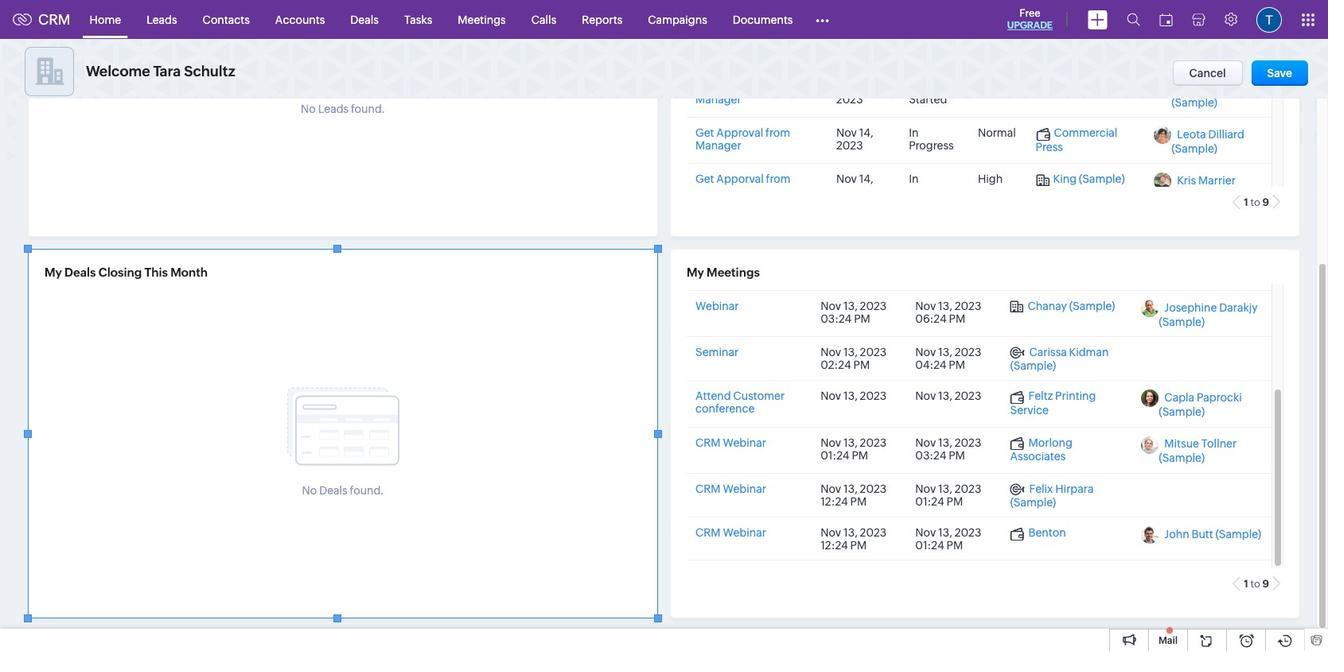 Task type: locate. For each thing, give the bounding box(es) containing it.
0 horizontal spatial deals
[[65, 266, 96, 279]]

my
[[45, 266, 62, 279], [687, 266, 704, 279]]

meetings link
[[445, 0, 519, 39]]

deals link
[[338, 0, 391, 39]]

calls link
[[519, 0, 569, 39]]

deals
[[350, 13, 379, 26], [65, 266, 96, 279]]

documents link
[[720, 0, 806, 39]]

reports
[[582, 13, 623, 26]]

tara
[[153, 63, 181, 80]]

deals left closing
[[65, 266, 96, 279]]

closing
[[99, 266, 142, 279]]

welcome
[[86, 63, 150, 80]]

leads
[[147, 13, 177, 26]]

None button
[[1173, 60, 1243, 86], [1251, 60, 1308, 86], [1173, 60, 1243, 86], [1251, 60, 1308, 86]]

home link
[[77, 0, 134, 39]]

0 vertical spatial meetings
[[458, 13, 506, 26]]

tasks link
[[391, 0, 445, 39]]

calls
[[531, 13, 556, 26]]

1 horizontal spatial my
[[687, 266, 704, 279]]

my for my meetings
[[687, 266, 704, 279]]

contacts
[[203, 13, 250, 26]]

create menu element
[[1078, 0, 1117, 39]]

create menu image
[[1088, 10, 1108, 29]]

meetings
[[458, 13, 506, 26], [707, 266, 760, 279]]

2 my from the left
[[687, 266, 704, 279]]

1 horizontal spatial meetings
[[707, 266, 760, 279]]

1 my from the left
[[45, 266, 62, 279]]

Other Modules field
[[806, 7, 840, 32]]

welcome tara schultz
[[86, 63, 235, 80]]

crm
[[38, 11, 71, 28]]

0 vertical spatial deals
[[350, 13, 379, 26]]

deals left tasks link at the left
[[350, 13, 379, 26]]

gripsmall diagonal se image
[[654, 615, 662, 623]]

free upgrade
[[1007, 7, 1053, 31]]

reports link
[[569, 0, 635, 39]]

0 horizontal spatial my
[[45, 266, 62, 279]]



Task type: vqa. For each thing, say whether or not it's contained in the screenshot.
Welcome Tara Schultz
yes



Task type: describe. For each thing, give the bounding box(es) containing it.
search image
[[1127, 13, 1140, 26]]

profile element
[[1247, 0, 1292, 39]]

contacts link
[[190, 0, 262, 39]]

1 vertical spatial deals
[[65, 266, 96, 279]]

tasks
[[404, 13, 432, 26]]

1 vertical spatial meetings
[[707, 266, 760, 279]]

1 horizontal spatial deals
[[350, 13, 379, 26]]

calendar image
[[1159, 13, 1173, 26]]

this
[[144, 266, 168, 279]]

schultz
[[184, 63, 235, 80]]

documents
[[733, 13, 793, 26]]

profile image
[[1257, 7, 1282, 32]]

month
[[170, 266, 208, 279]]

home
[[90, 13, 121, 26]]

free
[[1020, 7, 1041, 19]]

accounts
[[275, 13, 325, 26]]

upgrade
[[1007, 20, 1053, 31]]

my deals closing this month
[[45, 266, 208, 279]]

search element
[[1117, 0, 1150, 39]]

my for my deals closing this month
[[45, 266, 62, 279]]

leads link
[[134, 0, 190, 39]]

accounts link
[[262, 0, 338, 39]]

crm link
[[13, 11, 71, 28]]

mail
[[1159, 636, 1178, 647]]

my meetings
[[687, 266, 760, 279]]

campaigns
[[648, 13, 707, 26]]

campaigns link
[[635, 0, 720, 39]]

0 horizontal spatial meetings
[[458, 13, 506, 26]]



